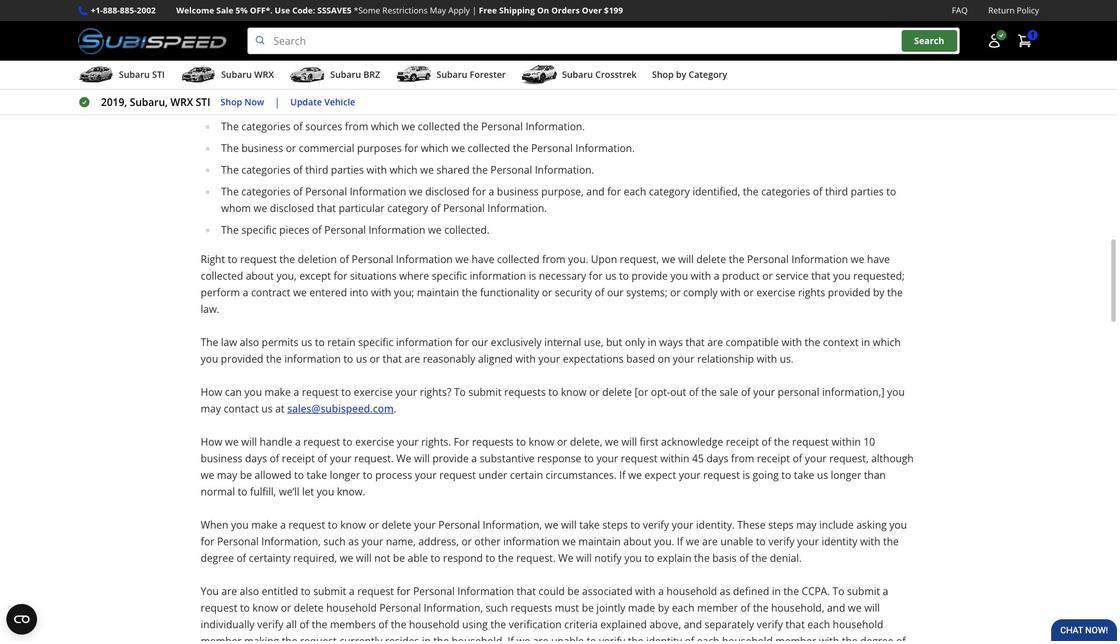 Task type: vqa. For each thing, say whether or not it's contained in the screenshot.
2020
no



Task type: locate. For each thing, give the bounding box(es) containing it.
0 vertical spatial provide
[[632, 269, 668, 283]]

0 horizontal spatial disclosed
[[270, 201, 314, 215]]

you. up explain
[[654, 535, 674, 549]]

1 vertical spatial our
[[607, 286, 624, 300]]

2 also from the top
[[240, 585, 259, 599]]

0 horizontal spatial unable
[[551, 635, 584, 642]]

request. up could
[[516, 552, 556, 566]]

is inside how we will handle a request to exercise your rights. for requests to know or delete, we will first acknowledge receipt of the request within 10 business days of receipt of your request. we will provide a substantive response to your request within 45 days from receipt of your request, although we may be allowed to take longer to process your request under certain circumstances. if we expect your request is going to take us longer than normal to fulfill, we'll let you know.
[[743, 469, 750, 483]]

relationship
[[697, 352, 754, 366]]

2 horizontal spatial from
[[731, 452, 755, 466]]

shop left now
[[221, 96, 242, 108]]

1 vertical spatial you
[[201, 585, 219, 599]]

1 vertical spatial request,
[[830, 452, 869, 466]]

2 right from the top
[[201, 253, 225, 267]]

steps up notify
[[603, 518, 628, 533]]

1 horizontal spatial wrx
[[254, 68, 274, 81]]

1 vertical spatial wrx
[[171, 95, 193, 109]]

the specific pieces of personal information we collected.
[[221, 223, 490, 237]]

right inside right to request the deletion of personal information we have collected from you. upon request, we will delete the personal information we have collected about you, except for situations where specific information is necessary for us to provide you with a product or service that you requested; perform a contract we entered into with you; maintain the functionality or security of our systems; or comply with or exercise rights provided by the law.
[[201, 253, 225, 267]]

subaru forester button
[[396, 63, 506, 89]]

sti
[[152, 68, 165, 81], [196, 95, 210, 109]]

you
[[547, 35, 566, 49], [201, 585, 219, 599]]

to inside how can you make a request to exercise your rights? to submit requests to know or delete [or opt-out of the sale of your personal information,] you may contact us at
[[454, 386, 466, 400]]

0 vertical spatial sti
[[152, 68, 165, 81]]

or inside how we will handle a request to exercise your rights. for requests to know or delete, we will first acknowledge receipt of the request within 10 business days of receipt of your request. we will provide a substantive response to your request within 45 days from receipt of your request, although we may be allowed to take longer to process your request under certain circumstances. if we expect your request is going to take us longer than normal to fulfill, we'll let you know.
[[557, 435, 568, 449]]

a subaru brz thumbnail image image
[[289, 65, 325, 84]]

delete inside right to request the deletion of personal information we have collected from you. upon request, we will delete the personal information we have collected about you, except for situations where specific information is necessary for us to provide you with a product or service that you requested; perform a contract we entered into with you; maintain the functionality or security of our systems; or comply with or exercise rights provided by the law.
[[697, 253, 726, 267]]

take
[[307, 469, 327, 483], [794, 469, 815, 483], [579, 518, 600, 533]]

1 horizontal spatial from
[[542, 253, 566, 267]]

we inside how we will handle a request to exercise your rights. for requests to know or delete, we will first acknowledge receipt of the request within 10 business days of receipt of your request. we will provide a substantive response to your request within 45 days from receipt of your request, although we may be allowed to take longer to process your request under certain circumstances. if we expect your request is going to take us longer than normal to fulfill, we'll let you know.
[[396, 452, 412, 466]]

us left at
[[262, 402, 273, 416]]

0 horizontal spatial maintain
[[417, 286, 459, 300]]

when you make a request to know or delete your personal information, we will take steps to verify your identity. these steps may include asking you for personal information, such as your name, address, or other information we maintain about you. if we are unable to verify your identity with the degree of certainty required, we will not be able to respond to the request. we will notify you to explain the basis of the denial.
[[201, 518, 907, 566]]

a inside how can you make a request to exercise your rights? to submit requests to know or delete [or opt-out of the sale of your personal information,] you may contact us at
[[294, 386, 299, 400]]

1 horizontal spatial provided
[[828, 286, 871, 300]]

2 longer from the left
[[831, 469, 862, 483]]

a subaru sti thumbnail image image
[[78, 65, 114, 84]]

subaru inside dropdown button
[[562, 68, 593, 81]]

with down asking
[[860, 535, 881, 549]]

1 horizontal spatial request,
[[830, 452, 869, 466]]

0 horizontal spatial provide
[[433, 452, 469, 466]]

update vehicle
[[290, 96, 355, 108]]

you down degree
[[201, 585, 219, 599]]

purpose,
[[541, 185, 584, 199]]

unable inside you are also entitled to submit a request for personal information that could be associated with a household as defined in the ccpa. to submit a request to know or delete household personal information, such requests must be jointly made by each member of the household, and we will individually verify all of the members of the household using the verification criteria explained above, and separately verify that each household member making the request currently resides in the household. if we are unable to verify the identity of each household member with the degree
[[551, 635, 584, 642]]

days up allowed
[[245, 452, 267, 466]]

0 horizontal spatial from
[[345, 120, 368, 134]]

law.
[[201, 302, 220, 316]]

button image
[[987, 33, 1002, 49]]

you. inside right to request the deletion of personal information we have collected from you. upon request, we will delete the personal information we have collected about you, except for situations where specific information is necessary for us to provide you with a product or service that you requested; perform a contract we entered into with you; maintain the functionality or security of our systems; or comply with or exercise rights provided by the law.
[[568, 253, 589, 267]]

1 vertical spatial request.
[[516, 552, 556, 566]]

0 vertical spatial collected.
[[451, 98, 496, 112]]

5 subaru from the left
[[562, 68, 593, 81]]

that inside the categories of personal information we disclosed for a business purpose, and for each category identified, the categories of third parties to whom we disclosed that particular category of personal information.
[[317, 201, 336, 215]]

1 horizontal spatial unable
[[721, 535, 753, 549]]

shop inside 'link'
[[221, 96, 242, 108]]

1 vertical spatial is
[[743, 469, 750, 483]]

purposes
[[357, 141, 402, 155]]

member down the household,
[[776, 635, 816, 642]]

identity.
[[696, 518, 735, 533]]

0 vertical spatial if
[[619, 469, 626, 483]]

requests
[[504, 386, 546, 400], [472, 435, 514, 449], [511, 602, 552, 616]]

to inside you are also entitled to submit a request for personal information that could be associated with a household as defined in the ccpa. to submit a request to know or delete household personal information, such requests must be jointly made by each member of the household, and we will individually verify all of the members of the household using the verification criteria explained above, and separately verify that each household member making the request currently resides in the household. if we are unable to verify the identity of each household member with the degree
[[833, 585, 845, 599]]

request down 45
[[703, 469, 740, 483]]

identity down include
[[822, 535, 858, 549]]

requests up 'substantive'
[[472, 435, 514, 449]]

1 horizontal spatial steps
[[768, 518, 794, 533]]

0 vertical spatial category
[[649, 185, 690, 199]]

1 horizontal spatial is
[[743, 469, 750, 483]]

as inside when you make a request to know or delete your personal information, we will take steps to verify your identity. these steps may include asking you for personal information, such as your name, address, or other information we maintain about you. if we are unable to verify your identity with the degree of certainty required, we will not be able to respond to the request. we will notify you to explain the basis of the denial.
[[348, 535, 359, 549]]

may inside how we will handle a request to exercise your rights. for requests to know or delete, we will first acknowledge receipt of the request within 10 business days of receipt of your request. we will provide a substantive response to your request within 45 days from receipt of your request, although we may be allowed to take longer to process your request under certain circumstances. if we expect your request is going to take us longer than normal to fulfill, we'll let you know.
[[217, 469, 237, 483]]

jointly
[[597, 602, 626, 616]]

.
[[394, 402, 396, 416]]

the for the categories of third parties with which we shared the personal information.
[[221, 163, 239, 177]]

member down individually
[[201, 635, 242, 642]]

from
[[345, 120, 368, 134], [542, 253, 566, 267], [731, 452, 755, 466]]

exercise
[[757, 286, 796, 300], [354, 386, 393, 400], [355, 435, 394, 449]]

1 horizontal spatial you.
[[568, 253, 589, 267]]

process
[[375, 469, 412, 483]]

information,]
[[822, 386, 885, 400]]

885-
[[120, 4, 137, 16]]

or inside you are also entitled to submit a request for personal information that could be associated with a household as defined in the ccpa. to submit a request to know or delete household personal information, such requests must be jointly made by each member of the household, and we will individually verify all of the members of the household using the verification criteria explained above, and separately verify that each household member making the request currently resides in the household. if we are unable to verify the identity of each household member with the degree
[[281, 602, 291, 616]]

by down "request
[[676, 68, 686, 81]]

wrx
[[254, 68, 274, 81], [171, 95, 193, 109]]

know
[[561, 386, 587, 400], [529, 435, 555, 449], [340, 518, 366, 533], [253, 602, 278, 616]]

also right the law
[[240, 336, 259, 350]]

0 vertical spatial as
[[348, 535, 359, 549]]

the inside how we will handle a request to exercise your rights. for requests to know or delete, we will first acknowledge receipt of the request within 10 business days of receipt of your request. we will provide a substantive response to your request within 45 days from receipt of your request, although we may be allowed to take longer to process your request under certain circumstances. if we expect your request is going to take us longer than normal to fulfill, we'll let you know.
[[774, 435, 790, 449]]

0 vertical spatial from
[[345, 120, 368, 134]]

if inside how we will handle a request to exercise your rights. for requests to know or delete, we will first acknowledge receipt of the request within 10 business days of receipt of your request. we will provide a substantive response to your request within 45 days from receipt of your request, although we may be allowed to take longer to process your request under certain circumstances. if we expect your request is going to take us longer than normal to fulfill, we'll let you know.
[[619, 469, 626, 483]]

0 vertical spatial you.
[[525, 35, 545, 49]]

specific inside the law also permits us to retain specific information for our exclusively internal use, but only in ways that are compatible with the context in which you provided the information to us or that are reasonably aligned with your expectations based on your relationship with us.
[[358, 336, 394, 350]]

provided inside the law also permits us to retain specific information for our exclusively internal use, but only in ways that are compatible with the context in which you provided the information to us or that are reasonably aligned with your expectations based on your relationship with us.
[[221, 352, 263, 366]]

subaru sti
[[119, 68, 165, 81]]

0 vertical spatial third
[[305, 163, 328, 177]]

2 horizontal spatial specific
[[432, 269, 467, 283]]

1 vertical spatial requests
[[472, 435, 514, 449]]

shop for shop by category
[[652, 68, 674, 81]]

your inside right to request disclosure of information we collect or share about you. you can submit a request to us for the following data regarding the personal information we have collected about you in the 12 months prior to our receipt of your request (a "request to know"):
[[587, 52, 609, 66]]

1 vertical spatial exercise
[[354, 386, 393, 400]]

degree
[[201, 552, 234, 566]]

making
[[244, 635, 279, 642]]

know inside you are also entitled to submit a request for personal information that could be associated with a household as defined in the ccpa. to submit a request to know or delete household personal information, such requests must be jointly made by each member of the household, and we will individually verify all of the members of the household using the verification criteria explained above, and separately verify that each household member making the request currently resides in the household. if we are unable to verify the identity of each household member with the degree
[[253, 602, 278, 616]]

0 vertical spatial our
[[520, 52, 536, 66]]

requests up verification
[[511, 602, 552, 616]]

the for the business or commercial purposes for which we collected the personal information.
[[221, 141, 239, 155]]

request down sales@subispeed.com
[[303, 435, 340, 449]]

0 horizontal spatial sti
[[152, 68, 165, 81]]

identified,
[[693, 185, 740, 199]]

information down particular
[[369, 223, 425, 237]]

certain
[[510, 469, 543, 483]]

verification
[[509, 618, 562, 632]]

information, up "other"
[[483, 518, 542, 533]]

with left us.
[[757, 352, 777, 366]]

1 horizontal spatial identity
[[822, 535, 858, 549]]

the for the specific pieces of personal information we collected.
[[221, 223, 239, 237]]

2 days from the left
[[707, 452, 729, 466]]

the for the categories of personal information we disclosed for a business purpose, and for each category identified, the categories of third parties to whom we disclosed that particular category of personal information.
[[221, 185, 239, 199]]

categories for the categories of third parties with which we shared the personal information.
[[241, 163, 291, 177]]

update
[[290, 96, 322, 108]]

you inside right to request disclosure of information we collect or share about you. you can submit a request to us for the following data regarding the personal information we have collected about you in the 12 months prior to our receipt of your request (a "request to know"):
[[547, 35, 566, 49]]

make
[[265, 386, 291, 400], [251, 518, 278, 533]]

2 vertical spatial and
[[684, 618, 702, 632]]

expect
[[645, 469, 676, 483]]

or up months
[[451, 35, 462, 49]]

0 vertical spatial requests
[[504, 386, 546, 400]]

that down the household,
[[786, 618, 805, 632]]

the for the categories of personal information we have collected.
[[221, 98, 239, 112]]

1 horizontal spatial specific
[[358, 336, 394, 350]]

welcome
[[176, 4, 214, 16]]

delete up product
[[697, 253, 726, 267]]

categories for the categories of sources from which we collected the personal information.
[[241, 120, 291, 134]]

also
[[240, 336, 259, 350], [240, 585, 259, 599]]

0 vertical spatial exercise
[[757, 286, 796, 300]]

0 vertical spatial we
[[396, 452, 412, 466]]

to right rights?
[[454, 386, 466, 400]]

1 horizontal spatial as
[[720, 585, 731, 599]]

0 vertical spatial is
[[529, 269, 536, 283]]

have inside right to request disclosure of information we collect or share about you. you can submit a request to us for the following data regarding the personal information we have collected about you in the 12 months prior to our receipt of your request (a "request to know"):
[[276, 52, 299, 66]]

0 vertical spatial by
[[676, 68, 686, 81]]

our right "prior"
[[520, 52, 536, 66]]

law
[[221, 336, 237, 350]]

verify
[[643, 518, 669, 533], [769, 535, 795, 549], [257, 618, 283, 632], [757, 618, 783, 632], [599, 635, 625, 642]]

right up perform
[[201, 253, 225, 267]]

you down law.
[[201, 352, 218, 366]]

0 horizontal spatial our
[[472, 336, 488, 350]]

2 vertical spatial from
[[731, 452, 755, 466]]

1 horizontal spatial parties
[[851, 185, 884, 199]]

about
[[494, 35, 522, 49], [347, 52, 375, 66], [246, 269, 274, 283], [624, 535, 652, 549]]

may inside how can you make a request to exercise your rights? to submit requests to know or delete [or opt-out of the sale of your personal information,] you may contact us at
[[201, 402, 221, 416]]

wrx up now
[[254, 68, 274, 81]]

or
[[451, 35, 462, 49], [286, 141, 296, 155], [763, 269, 773, 283], [542, 286, 552, 300], [670, 286, 681, 300], [744, 286, 754, 300], [370, 352, 380, 366], [589, 386, 600, 400], [557, 435, 568, 449], [369, 518, 379, 533], [462, 535, 472, 549], [281, 602, 291, 616]]

1 vertical spatial |
[[275, 95, 280, 109]]

1 horizontal spatial shop
[[652, 68, 674, 81]]

0 vertical spatial may
[[201, 402, 221, 416]]

0 vertical spatial to
[[454, 386, 466, 400]]

request
[[240, 35, 277, 49], [632, 35, 669, 49], [611, 52, 648, 66], [240, 253, 277, 267], [302, 386, 339, 400], [303, 435, 340, 449], [792, 435, 829, 449], [621, 452, 658, 466], [439, 469, 476, 483], [703, 469, 740, 483], [289, 518, 325, 533], [357, 585, 394, 599], [201, 602, 237, 616], [300, 635, 337, 642]]

1 vertical spatial shop
[[221, 96, 242, 108]]

1 vertical spatial information,
[[261, 535, 321, 549]]

us
[[684, 35, 695, 49], [605, 269, 617, 283], [301, 336, 312, 350], [356, 352, 367, 366], [262, 402, 273, 416], [817, 469, 828, 483]]

parties inside the categories of personal information we disclosed for a business purpose, and for each category identified, the categories of third parties to whom we disclosed that particular category of personal information.
[[851, 185, 884, 199]]

to
[[454, 386, 466, 400], [833, 585, 845, 599]]

provide down for
[[433, 452, 469, 466]]

internal
[[544, 336, 581, 350]]

subaru down months
[[437, 68, 467, 81]]

request inside when you make a request to know or delete your personal information, we will take steps to verify your identity. these steps may include asking you for personal information, such as your name, address, or other information we maintain about you. if we are unable to verify your identity with the degree of certainty required, we will not be able to respond to the request. we will notify you to explain the basis of the denial.
[[289, 518, 325, 533]]

also inside the law also permits us to retain specific information for our exclusively internal use, but only in ways that are compatible with the context in which you provided the information to us or that are reasonably aligned with your expectations based on your relationship with us.
[[240, 336, 259, 350]]

exercise inside how we will handle a request to exercise your rights. for requests to know or delete, we will first acknowledge receipt of the request within 10 business days of receipt of your request. we will provide a substantive response to your request within 45 days from receipt of your request, although we may be allowed to take longer to process your request under certain circumstances. if we expect your request is going to take us longer than normal to fulfill, we'll let you know.
[[355, 435, 394, 449]]

right
[[201, 35, 225, 49], [201, 253, 225, 267]]

1 horizontal spatial days
[[707, 452, 729, 466]]

you right let on the left
[[317, 485, 334, 499]]

acknowledge
[[661, 435, 723, 449]]

deletion
[[298, 253, 337, 267]]

2 vertical spatial business
[[201, 452, 242, 466]]

as left defined
[[720, 585, 731, 599]]

2 horizontal spatial you.
[[654, 535, 674, 549]]

1 also from the top
[[240, 336, 259, 350]]

subaru for subaru brz
[[330, 68, 361, 81]]

submit down aligned
[[469, 386, 502, 400]]

provide up 'systems;'
[[632, 269, 668, 283]]

1 horizontal spatial disclosed
[[425, 185, 470, 199]]

3 subaru from the left
[[330, 68, 361, 81]]

free
[[479, 4, 497, 16]]

0 vertical spatial identity
[[822, 535, 858, 549]]

information, up using
[[424, 602, 483, 616]]

wrx inside subaru wrx dropdown button
[[254, 68, 274, 81]]

1 vertical spatial right
[[201, 253, 225, 267]]

or left the comply
[[670, 286, 681, 300]]

exercise for business
[[355, 435, 394, 449]]

to right ccpa.
[[833, 585, 845, 599]]

0 horizontal spatial member
[[201, 635, 242, 642]]

are up individually
[[222, 585, 237, 599]]

you. up necessary
[[568, 253, 589, 267]]

from up "going"
[[731, 452, 755, 466]]

888-
[[103, 4, 120, 16]]

you. inside right to request disclosure of information we collect or share about you. you can submit a request to us for the following data regarding the personal information we have collected about you in the 12 months prior to our receipt of your request (a "request to know"):
[[525, 35, 545, 49]]

verify up explain
[[643, 518, 669, 533]]

certainty
[[249, 552, 291, 566]]

sources
[[305, 120, 342, 134]]

by inside you are also entitled to submit a request for personal information that could be associated with a household as defined in the ccpa. to submit a request to know or delete household personal information, such requests must be jointly made by each member of the household, and we will individually verify all of the members of the household using the verification criteria explained above, and separately verify that each household member making the request currently resides in the household. if we are unable to verify the identity of each household member with the degree
[[658, 602, 669, 616]]

0 vertical spatial also
[[240, 336, 259, 350]]

rights
[[798, 286, 825, 300]]

1 right from the top
[[201, 35, 225, 49]]

requests down aligned
[[504, 386, 546, 400]]

category down the categories of third parties with which we shared the personal information.
[[387, 201, 428, 215]]

may up normal
[[217, 469, 237, 483]]

+1-888-885-2002
[[91, 4, 156, 16]]

separately
[[705, 618, 754, 632]]

information up particular
[[350, 185, 406, 199]]

requests inside you are also entitled to submit a request for personal information that could be associated with a household as defined in the ccpa. to submit a request to know or delete household personal information, such requests must be jointly made by each member of the household, and we will individually verify all of the members of the household using the verification criteria explained above, and separately verify that each household member making the request currently resides in the household. if we are unable to verify the identity of each household member with the degree
[[511, 602, 552, 616]]

the inside how can you make a request to exercise your rights? to submit requests to know or delete [or opt-out of the sale of your personal information,] you may contact us at
[[701, 386, 717, 400]]

delete
[[697, 253, 726, 267], [602, 386, 632, 400], [382, 518, 411, 533], [294, 602, 324, 616]]

information inside right to request the deletion of personal information we have collected from you. upon request, we will delete the personal information we have collected about you, except for situations where specific information is necessary for us to provide you with a product or service that you requested; perform a contract we entered into with you; maintain the functionality or security of our systems; or comply with or exercise rights provided by the law.
[[470, 269, 526, 283]]

1 vertical spatial category
[[387, 201, 428, 215]]

able
[[408, 552, 428, 566]]

how inside how we will handle a request to exercise your rights. for requests to know or delete, we will first acknowledge receipt of the request within 10 business days of receipt of your request. we will provide a substantive response to your request within 45 days from receipt of your request, although we may be allowed to take longer to process your request under certain circumstances. if we expect your request is going to take us longer than normal to fulfill, we'll let you know.
[[201, 435, 222, 449]]

is left "going"
[[743, 469, 750, 483]]

1 subaru from the left
[[119, 68, 150, 81]]

0 vertical spatial |
[[472, 4, 477, 16]]

also left entitled
[[240, 585, 259, 599]]

1 horizontal spatial we
[[558, 552, 574, 566]]

0 vertical spatial wrx
[[254, 68, 274, 81]]

a inside when you make a request to know or delete your personal information, we will take steps to verify your identity. these steps may include asking you for personal information, such as your name, address, or other information we maintain about you. if we are unable to verify your identity with the degree of certainty required, we will not be able to respond to the request. we will notify you to explain the basis of the denial.
[[280, 518, 286, 533]]

1 horizontal spatial take
[[579, 518, 600, 533]]

subaru up subaru,
[[119, 68, 150, 81]]

and inside the categories of personal information we disclosed for a business purpose, and for each category identified, the categories of third parties to whom we disclosed that particular category of personal information.
[[587, 185, 605, 199]]

2 how from the top
[[201, 435, 222, 449]]

request down let on the left
[[289, 518, 325, 533]]

you right asking
[[890, 518, 907, 533]]

share
[[464, 35, 491, 49]]

information,
[[483, 518, 542, 533], [261, 535, 321, 549], [424, 602, 483, 616]]

verify down explained
[[599, 635, 625, 642]]

identity inside you are also entitled to submit a request for personal information that could be associated with a household as defined in the ccpa. to submit a request to know or delete household personal information, such requests must be jointly made by each member of the household, and we will individually verify all of the members of the household using the verification criteria explained above, and separately verify that each household member making the request currently resides in the household. if we are unable to verify the identity of each household member with the degree
[[646, 635, 682, 642]]

to inside the categories of personal information we disclosed for a business purpose, and for each category identified, the categories of third parties to whom we disclosed that particular category of personal information.
[[887, 185, 896, 199]]

2019, subaru, wrx sti
[[101, 95, 210, 109]]

specific right retain
[[358, 336, 394, 350]]

if left expect
[[619, 469, 626, 483]]

subaru
[[119, 68, 150, 81], [221, 68, 252, 81], [330, 68, 361, 81], [437, 68, 467, 81], [562, 68, 593, 81]]

45
[[692, 452, 704, 466]]

data
[[778, 35, 799, 49]]

using
[[462, 618, 488, 632]]

vehicle
[[324, 96, 355, 108]]

1 how from the top
[[201, 386, 222, 400]]

0 horizontal spatial specific
[[241, 223, 277, 237]]

notify
[[595, 552, 622, 566]]

you inside how we will handle a request to exercise your rights. for requests to know or delete, we will first acknowledge receipt of the request within 10 business days of receipt of your request. we will provide a substantive response to your request within 45 days from receipt of your request, although we may be allowed to take longer to process your request under certain circumstances. if we expect your request is going to take us longer than normal to fulfill, we'll let you know.
[[317, 485, 334, 499]]

collected up the shared
[[468, 141, 510, 155]]

request down for
[[439, 469, 476, 483]]

information inside the categories of personal information we disclosed for a business purpose, and for each category identified, the categories of third parties to whom we disclosed that particular category of personal information.
[[350, 185, 406, 199]]

are down identity.
[[702, 535, 718, 549]]

such up using
[[486, 602, 508, 616]]

is inside right to request the deletion of personal information we have collected from you. upon request, we will delete the personal information we have collected about you, except for situations where specific information is necessary for us to provide you with a product or service that you requested; perform a contract we entered into with you; maintain the functionality or security of our systems; or comply with or exercise rights provided by the law.
[[529, 269, 536, 283]]

0 horizontal spatial days
[[245, 452, 267, 466]]

sti up 2019, subaru, wrx sti
[[152, 68, 165, 81]]

by down requested;
[[873, 286, 885, 300]]

now
[[245, 96, 264, 108]]

the
[[221, 98, 239, 112], [221, 120, 239, 134], [221, 141, 239, 155], [221, 163, 239, 177], [221, 185, 239, 199], [221, 223, 239, 237], [201, 336, 218, 350]]

business left purpose,
[[497, 185, 539, 199]]

asking
[[857, 518, 887, 533]]

which right context
[[873, 336, 901, 350]]

0 horizontal spatial you
[[201, 585, 219, 599]]

within
[[832, 435, 861, 449], [660, 452, 690, 466]]

0 vertical spatial maintain
[[417, 286, 459, 300]]

maintain inside when you make a request to know or delete your personal information, we will take steps to verify your identity. these steps may include asking you for personal information, such as your name, address, or other information we maintain about you. if we are unable to verify your identity with the degree of certainty required, we will not be able to respond to the request. we will notify you to explain the basis of the denial.
[[579, 535, 621, 549]]

maintain down the where
[[417, 286, 459, 300]]

1 vertical spatial from
[[542, 253, 566, 267]]

1 horizontal spatial third
[[825, 185, 848, 199]]

1 horizontal spatial maintain
[[579, 535, 621, 549]]

0 vertical spatial and
[[587, 185, 605, 199]]

1 horizontal spatial if
[[619, 469, 626, 483]]

is up functionality
[[529, 269, 536, 283]]

*some
[[354, 4, 380, 16]]

longer
[[330, 469, 360, 483], [831, 469, 862, 483]]

by inside shop by category dropdown button
[[676, 68, 686, 81]]

2 subaru from the left
[[221, 68, 252, 81]]

right down sale
[[201, 35, 225, 49]]

and right purpose,
[[587, 185, 605, 199]]

5%
[[236, 4, 248, 16]]

subaru,
[[130, 95, 168, 109]]

categories for the categories of personal information we have collected.
[[241, 98, 291, 112]]

1 vertical spatial such
[[486, 602, 508, 616]]

or up the response
[[557, 435, 568, 449]]

or inside right to request disclosure of information we collect or share about you. you can submit a request to us for the following data regarding the personal information we have collected about you in the 12 months prior to our receipt of your request (a "request to know"):
[[451, 35, 462, 49]]

although
[[872, 452, 914, 466]]

you
[[378, 52, 395, 66], [671, 269, 688, 283], [833, 269, 851, 283], [201, 352, 218, 366], [245, 386, 262, 400], [887, 386, 905, 400], [317, 485, 334, 499], [231, 518, 249, 533], [890, 518, 907, 533], [624, 552, 642, 566]]

1 vertical spatial we
[[558, 552, 574, 566]]

exercise up sales@subispeed.com .
[[354, 386, 393, 400]]

from inside how we will handle a request to exercise your rights. for requests to know or delete, we will first acknowledge receipt of the request within 10 business days of receipt of your request. we will provide a substantive response to your request within 45 days from receipt of your request, although we may be allowed to take longer to process your request under certain circumstances. if we expect your request is going to take us longer than normal to fulfill, we'll let you know.
[[731, 452, 755, 466]]

can inside how can you make a request to exercise your rights? to submit requests to know or delete [or opt-out of the sale of your personal information,] you may contact us at
[[225, 386, 242, 400]]

be up must
[[568, 585, 580, 599]]

such
[[323, 535, 346, 549], [486, 602, 508, 616]]

the inside the law also permits us to retain specific information for our exclusively internal use, but only in ways that are compatible with the context in which you provided the information to us or that are reasonably aligned with your expectations based on your relationship with us.
[[201, 336, 218, 350]]

a subaru forester thumbnail image image
[[396, 65, 431, 84]]

0 vertical spatial request.
[[354, 452, 394, 466]]

request. inside how we will handle a request to exercise your rights. for requests to know or delete, we will first acknowledge receipt of the request within 10 business days of receipt of your request. we will provide a substantive response to your request within 45 days from receipt of your request, although we may be allowed to take longer to process your request under certain circumstances. if we expect your request is going to take us longer than normal to fulfill, we'll let you know.
[[354, 452, 394, 466]]

currently
[[340, 635, 382, 642]]

0 horizontal spatial request.
[[354, 452, 394, 466]]

off*.
[[250, 4, 273, 16]]

1 vertical spatial you.
[[568, 253, 589, 267]]

request up you,
[[240, 253, 277, 267]]

1 horizontal spatial to
[[833, 585, 845, 599]]

1 days from the left
[[245, 452, 267, 466]]

make down fulfill,
[[251, 518, 278, 533]]

about up contract
[[246, 269, 274, 283]]

0 horizontal spatial third
[[305, 163, 328, 177]]

personal up sources
[[305, 98, 347, 112]]

0 vertical spatial can
[[568, 35, 585, 49]]

2 vertical spatial may
[[796, 518, 817, 533]]

1 vertical spatial by
[[873, 286, 885, 300]]

category left identified,
[[649, 185, 690, 199]]

the for the law also permits us to retain specific information for our exclusively internal use, but only in ways that are compatible with the context in which you provided the information to us or that are reasonably aligned with your expectations based on your relationship with us.
[[201, 336, 218, 350]]

12
[[428, 52, 439, 66]]

open widget image
[[6, 605, 37, 635]]

1 vertical spatial can
[[225, 386, 242, 400]]

2 vertical spatial requests
[[511, 602, 552, 616]]

into
[[350, 286, 368, 300]]

we
[[402, 35, 416, 49], [260, 52, 274, 66], [409, 98, 423, 112], [402, 120, 415, 134], [451, 141, 465, 155], [420, 163, 434, 177], [409, 185, 423, 199], [254, 201, 267, 215], [428, 223, 442, 237], [455, 253, 469, 267], [662, 253, 676, 267], [851, 253, 865, 267], [293, 286, 307, 300], [225, 435, 239, 449], [605, 435, 619, 449], [201, 469, 214, 483], [628, 469, 642, 483], [545, 518, 559, 533], [562, 535, 576, 549], [686, 535, 700, 549], [340, 552, 353, 566], [848, 602, 862, 616], [517, 635, 530, 642]]

shop for shop now
[[221, 96, 242, 108]]

0 horizontal spatial to
[[454, 386, 466, 400]]

how up normal
[[201, 435, 222, 449]]

which
[[371, 120, 399, 134], [421, 141, 449, 155], [390, 163, 418, 177], [873, 336, 901, 350]]

us down upon
[[605, 269, 617, 283]]

0 vertical spatial unable
[[721, 535, 753, 549]]

0 horizontal spatial shop
[[221, 96, 242, 108]]

shop inside dropdown button
[[652, 68, 674, 81]]

subaru for subaru forester
[[437, 68, 467, 81]]

delete inside how can you make a request to exercise your rights? to submit requests to know or delete [or opt-out of the sale of your personal information,] you may contact us at
[[602, 386, 632, 400]]

you right information,]
[[887, 386, 905, 400]]

4 subaru from the left
[[437, 68, 467, 81]]

disclosed up "pieces"
[[270, 201, 314, 215]]

0 horizontal spatial if
[[508, 635, 514, 642]]

the inside the categories of personal information we disclosed for a business purpose, and for each category identified, the categories of third parties to whom we disclosed that particular category of personal information.
[[221, 185, 239, 199]]

1 vertical spatial third
[[825, 185, 848, 199]]

by inside right to request the deletion of personal information we have collected from you. upon request, we will delete the personal information we have collected about you, except for situations where specific information is necessary for us to provide you with a product or service that you requested; perform a contract we entered into with you; maintain the functionality or security of our systems; or comply with or exercise rights provided by the law.
[[873, 286, 885, 300]]

that left particular
[[317, 201, 336, 215]]

right for right to request the deletion of personal information we have collected from you. upon request, we will delete the personal information we have collected about you, except for situations where specific information is necessary for us to provide you with a product or service that you requested; perform a contract we entered into with you; maintain the functionality or security of our systems; or comply with or exercise rights provided by the law.
[[201, 253, 225, 267]]

request, up 'systems;'
[[620, 253, 659, 267]]

subaru for subaru wrx
[[221, 68, 252, 81]]

you up brz
[[378, 52, 395, 66]]

2 vertical spatial information,
[[424, 602, 483, 616]]

0 horizontal spatial we
[[396, 452, 412, 466]]

0 horizontal spatial request,
[[620, 253, 659, 267]]

with inside when you make a request to know or delete your personal information, we will take steps to verify your identity. these steps may include asking you for personal information, such as your name, address, or other information we maintain about you. if we are unable to verify your identity with the degree of certainty required, we will not be able to respond to the request. we will notify you to explain the basis of the denial.
[[860, 535, 881, 549]]

request, inside right to request the deletion of personal information we have collected from you. upon request, we will delete the personal information we have collected about you, except for situations where specific information is necessary for us to provide you with a product or service that you requested; perform a contract we entered into with you; maintain the functionality or security of our systems; or comply with or exercise rights provided by the law.
[[620, 253, 659, 267]]

business down now
[[241, 141, 283, 155]]

| left free
[[472, 4, 477, 16]]

information up functionality
[[470, 269, 526, 283]]

request up 'sales@subispeed.com' link
[[302, 386, 339, 400]]

wrx down a subaru wrx thumbnail image
[[171, 95, 193, 109]]

you inside right to request disclosure of information we collect or share about you. you can submit a request to us for the following data regarding the personal information we have collected about you in the 12 months prior to our receipt of your request (a "request to know"):
[[378, 52, 395, 66]]

1 horizontal spatial sti
[[196, 95, 210, 109]]

and
[[587, 185, 605, 199], [827, 602, 846, 616], [684, 618, 702, 632]]



Task type: describe. For each thing, give the bounding box(es) containing it.
personal up situations
[[352, 253, 393, 267]]

information, inside you are also entitled to submit a request for personal information that could be associated with a household as defined in the ccpa. to submit a request to know or delete household personal information, such requests must be jointly made by each member of the household, and we will individually verify all of the members of the household using the verification criteria explained above, and separately verify that each household member making the request currently resides in the household. if we are unable to verify the identity of each household member with the degree
[[424, 602, 483, 616]]

household.
[[452, 635, 505, 642]]

request, inside how we will handle a request to exercise your rights. for requests to know or delete, we will first acknowledge receipt of the request within 10 business days of receipt of your request. we will provide a substantive response to your request within 45 days from receipt of your request, although we may be allowed to take longer to process your request under certain circumstances. if we expect your request is going to take us longer than normal to fulfill, we'll let you know.
[[830, 452, 869, 466]]

information up reasonably
[[396, 336, 453, 350]]

in right only
[[648, 336, 657, 350]]

our inside the law also permits us to retain specific information for our exclusively internal use, but only in ways that are compatible with the context in which you provided the information to us or that are reasonably aligned with your expectations based on your relationship with us.
[[472, 336, 488, 350]]

shop by category button
[[652, 63, 727, 89]]

are up relationship
[[708, 336, 723, 350]]

you. inside when you make a request to know or delete your personal information, we will take steps to verify your identity. these steps may include asking you for personal information, such as your name, address, or other information we maintain about you. if we are unable to verify your identity with the degree of certainty required, we will not be able to respond to the request. we will notify you to explain the basis of the denial.
[[654, 535, 674, 549]]

which inside the law also permits us to retain specific information for our exclusively internal use, but only in ways that are compatible with the context in which you provided the information to us or that are reasonably aligned with your expectations based on your relationship with us.
[[873, 336, 901, 350]]

subaru brz button
[[289, 63, 380, 89]]

each inside the categories of personal information we disclosed for a business purpose, and for each category identified, the categories of third parties to whom we disclosed that particular category of personal information.
[[624, 185, 646, 199]]

submit inside how can you make a request to exercise your rights? to submit requests to know or delete [or opt-out of the sale of your personal information,] you may contact us at
[[469, 386, 502, 400]]

the categories of personal information we have collected.
[[221, 98, 496, 112]]

or left commercial
[[286, 141, 296, 155]]

which up the shared
[[421, 141, 449, 155]]

fulfill,
[[250, 485, 276, 499]]

provided inside right to request the deletion of personal information we have collected from you. upon request, we will delete the personal information we have collected about you, except for situations where specific information is necessary for us to provide you with a product or service that you requested; perform a contract we entered into with you; maintain the functionality or security of our systems; or comply with or exercise rights provided by the law.
[[828, 286, 871, 300]]

that up .
[[383, 352, 402, 366]]

you are also entitled to submit a request for personal information that could be associated with a household as defined in the ccpa. to submit a request to know or delete household personal information, such requests must be jointly made by each member of the household, and we will individually verify all of the members of the household using the verification criteria explained above, and separately verify that each household member making the request currently resides in the household. if we are unable to verify the identity of each household member with the degree
[[201, 585, 906, 642]]

us inside right to request the deletion of personal information we have collected from you. upon request, we will delete the personal information we have collected about you, except for situations where specific information is necessary for us to provide you with a product or service that you requested; perform a contract we entered into with you; maintain the functionality or security of our systems; or comply with or exercise rights provided by the law.
[[605, 269, 617, 283]]

verify up making
[[257, 618, 283, 632]]

0 horizontal spatial category
[[387, 201, 428, 215]]

2 steps from the left
[[768, 518, 794, 533]]

explain
[[657, 552, 692, 566]]

you,
[[277, 269, 297, 283]]

you left requested;
[[833, 269, 851, 283]]

the law also permits us to retain specific information for our exclusively internal use, but only in ways that are compatible with the context in which you provided the information to us or that are reasonably aligned with your expectations based on your relationship with us.
[[201, 336, 901, 366]]

personal up service
[[747, 253, 789, 267]]

a subaru crosstrek thumbnail image image
[[521, 65, 557, 84]]

respond
[[443, 552, 483, 566]]

you right when
[[231, 518, 249, 533]]

regarding
[[802, 35, 848, 49]]

0 vertical spatial business
[[241, 141, 283, 155]]

individually
[[201, 618, 255, 632]]

personal up degree
[[217, 535, 259, 549]]

1 horizontal spatial member
[[697, 602, 738, 616]]

that left could
[[517, 585, 536, 599]]

with up the comply
[[691, 269, 711, 283]]

such inside you are also entitled to submit a request for personal information that could be associated with a household as defined in the ccpa. to submit a request to know or delete household personal information, such requests must be jointly made by each member of the household, and we will individually verify all of the members of the household using the verification criteria explained above, and separately verify that each household member making the request currently resides in the household. if we are unable to verify the identity of each household member with the degree
[[486, 602, 508, 616]]

how we will handle a request to exercise your rights. for requests to know or delete, we will first acknowledge receipt of the request within 10 business days of receipt of your request. we will provide a substantive response to your request within 45 days from receipt of your request, although we may be allowed to take longer to process your request under certain circumstances. if we expect your request is going to take us longer than normal to fulfill, we'll let you know.
[[201, 435, 914, 499]]

know inside when you make a request to know or delete your personal information, we will take steps to verify your identity. these steps may include asking you for personal information, such as your name, address, or other information we maintain about you. if we are unable to verify your identity with the degree of certainty required, we will not be able to respond to the request. we will notify you to explain the basis of the denial.
[[340, 518, 366, 533]]

us inside how we will handle a request to exercise your rights. for requests to know or delete, we will first acknowledge receipt of the request within 10 business days of receipt of your request. we will provide a substantive response to your request within 45 days from receipt of your request, although we may be allowed to take longer to process your request under certain circumstances. if we expect your request is going to take us longer than normal to fulfill, we'll let you know.
[[817, 469, 828, 483]]

information inside you are also entitled to submit a request for personal information that could be associated with a household as defined in the ccpa. to submit a request to know or delete household personal information, such requests must be jointly made by each member of the household, and we will individually verify all of the members of the household using the verification criteria explained above, and separately verify that each household member making the request currently resides in the household. if we are unable to verify the identity of each household member with the degree
[[458, 585, 514, 599]]

maintain inside right to request the deletion of personal information we have collected from you. upon request, we will delete the personal information we have collected about you, except for situations where specific information is necessary for us to provide you with a product or service that you requested; perform a contract we entered into with you; maintain the functionality or security of our systems; or comply with or exercise rights provided by the law.
[[417, 286, 459, 300]]

following
[[732, 35, 775, 49]]

sti inside subaru sti dropdown button
[[152, 68, 165, 81]]

ways
[[659, 336, 683, 350]]

have up functionality
[[472, 253, 495, 267]]

you inside you are also entitled to submit a request for personal information that could be associated with a household as defined in the ccpa. to submit a request to know or delete household personal information, such requests must be jointly made by each member of the household, and we will individually verify all of the members of the household using the verification criteria explained above, and separately verify that each household member making the request currently resides in the household. if we are unable to verify the identity of each household member with the degree
[[201, 585, 219, 599]]

collect
[[418, 35, 449, 49]]

such inside when you make a request to know or delete your personal information, we will take steps to verify your identity. these steps may include asking you for personal information, such as your name, address, or other information we maintain about you. if we are unable to verify your identity with the degree of certainty required, we will not be able to respond to the request. we will notify you to explain the basis of the denial.
[[323, 535, 346, 549]]

personal up resides
[[380, 602, 421, 616]]

or inside the law also permits us to retain specific information for our exclusively internal use, but only in ways that are compatible with the context in which you provided the information to us or that are reasonably aligned with your expectations based on your relationship with us.
[[370, 352, 380, 366]]

a inside right to request disclosure of information we collect or share about you. you can submit a request to us for the following data regarding the personal information we have collected about you in the 12 months prior to our receipt of your request (a "request to know"):
[[623, 35, 629, 49]]

explained
[[601, 618, 647, 632]]

situations
[[350, 269, 397, 283]]

sales@subispeed.com
[[287, 402, 394, 416]]

1 horizontal spatial and
[[684, 618, 702, 632]]

in right resides
[[422, 635, 431, 642]]

requests inside how we will handle a request to exercise your rights. for requests to know or delete, we will first acknowledge receipt of the request within 10 business days of receipt of your request. we will provide a substantive response to your request within 45 days from receipt of your request, although we may be allowed to take longer to process your request under certain circumstances. if we expect your request is going to take us longer than normal to fulfill, we'll let you know.
[[472, 435, 514, 449]]

sales@subispeed.com .
[[287, 402, 396, 416]]

return
[[989, 4, 1015, 16]]

1 horizontal spatial category
[[649, 185, 690, 199]]

information inside when you make a request to know or delete your personal information, we will take steps to verify your identity. these steps may include asking you for personal information, such as your name, address, or other information we maintain about you. if we are unable to verify your identity with the degree of certainty required, we will not be able to respond to the request. we will notify you to explain the basis of the denial.
[[503, 535, 560, 549]]

with down product
[[721, 286, 741, 300]]

personal down 'able'
[[413, 585, 455, 599]]

about inside right to request the deletion of personal information we have collected from you. upon request, we will delete the personal information we have collected about you, except for situations where specific information is necessary for us to provide you with a product or service that you requested; perform a contract we entered into with you; maintain the functionality or security of our systems; or comply with or exercise rights provided by the law.
[[246, 269, 274, 283]]

collected. for the categories of personal information we have collected.
[[451, 98, 496, 112]]

apply
[[448, 4, 470, 16]]

unable inside when you make a request to know or delete your personal information, we will take steps to verify your identity. these steps may include asking you for personal information, such as your name, address, or other information we maintain about you. if we are unable to verify your identity with the degree of certainty required, we will not be able to respond to the request. we will notify you to explain the basis of the denial.
[[721, 535, 753, 549]]

denial.
[[770, 552, 802, 566]]

personal down forester
[[481, 120, 523, 134]]

verify down the household,
[[757, 618, 783, 632]]

0 vertical spatial information,
[[483, 518, 542, 533]]

subaru crosstrek
[[562, 68, 637, 81]]

information down retain
[[284, 352, 341, 366]]

criteria
[[564, 618, 598, 632]]

above,
[[650, 618, 681, 632]]

for inside the law also permits us to retain specific information for our exclusively internal use, but only in ways that are compatible with the context in which you provided the information to us or that are reasonably aligned with your expectations based on your relationship with us.
[[455, 336, 469, 350]]

submit right ccpa.
[[847, 585, 880, 599]]

us inside how can you make a request to exercise your rights? to submit requests to know or delete [or opt-out of the sale of your personal information,] you may contact us at
[[262, 402, 273, 416]]

information up the where
[[396, 253, 453, 267]]

which up purposes
[[371, 120, 399, 134]]

request up individually
[[201, 602, 237, 616]]

shop now
[[221, 96, 264, 108]]

are down verification
[[533, 635, 549, 642]]

can inside right to request disclosure of information we collect or share about you. you can submit a request to us for the following data regarding the personal information we have collected about you in the 12 months prior to our receipt of your request (a "request to know"):
[[568, 35, 585, 49]]

but
[[606, 336, 622, 350]]

that inside right to request the deletion of personal information we have collected from you. upon request, we will delete the personal information we have collected about you, except for situations where specific information is necessary for us to provide you with a product or service that you requested; perform a contract we entered into with you; maintain the functionality or security of our systems; or comply with or exercise rights provided by the law.
[[811, 269, 831, 283]]

request. inside when you make a request to know or delete your personal information, we will take steps to verify your identity. these steps may include asking you for personal information, such as your name, address, or other information we maintain about you. if we are unable to verify your identity with the degree of certainty required, we will not be able to respond to the request. we will notify you to explain the basis of the denial.
[[516, 552, 556, 566]]

return policy
[[989, 4, 1039, 16]]

which down purposes
[[390, 163, 418, 177]]

or up respond
[[462, 535, 472, 549]]

submit down required,
[[313, 585, 346, 599]]

make inside how can you make a request to exercise your rights? to submit requests to know or delete [or opt-out of the sale of your personal information,] you may contact us at
[[265, 386, 291, 400]]

0 horizontal spatial take
[[307, 469, 327, 483]]

also for to
[[240, 585, 259, 599]]

how for how we will handle a request to exercise your rights. for requests to know or delete, we will first acknowledge receipt of the request within 10 business days of receipt of your request. we will provide a substantive response to your request within 45 days from receipt of your request, although we may be allowed to take longer to process your request under certain circumstances. if we expect your request is going to take us longer than normal to fulfill, we'll let you know.
[[201, 435, 222, 449]]

the inside the categories of personal information we disclosed for a business purpose, and for each category identified, the categories of third parties to whom we disclosed that particular category of personal information.
[[743, 185, 759, 199]]

be up criteria
[[582, 602, 594, 616]]

use
[[275, 4, 290, 16]]

submit inside right to request disclosure of information we collect or share about you. you can submit a request to us for the following data regarding the personal information we have collected about you in the 12 months prior to our receipt of your request (a "request to know"):
[[588, 35, 621, 49]]

faq link
[[952, 4, 968, 17]]

except
[[299, 269, 331, 283]]

take inside when you make a request to know or delete your personal information, we will take steps to verify your identity. these steps may include asking you for personal information, such as your name, address, or other information we maintain about you. if we are unable to verify your identity with the degree of certainty required, we will not be able to respond to the request. we will notify you to explain the basis of the denial.
[[579, 518, 600, 533]]

also for provided
[[240, 336, 259, 350]]

personal up purpose,
[[531, 141, 573, 155]]

sales@subispeed.com link
[[287, 402, 394, 416]]

collected inside right to request disclosure of information we collect or share about you. you can submit a request to us for the following data regarding the personal information we have collected about you in the 12 months prior to our receipt of your request (a "request to know"):
[[302, 52, 344, 66]]

delete inside you are also entitled to submit a request for personal information that could be associated with a household as defined in the ccpa. to submit a request to know or delete household personal information, such requests must be jointly made by each member of the household, and we will individually verify all of the members of the household using the verification criteria explained above, and separately verify that each household member making the request currently resides in the household. if we are unable to verify the identity of each household member with the degree
[[294, 602, 324, 616]]

request down members
[[300, 635, 337, 642]]

request up (a
[[632, 35, 669, 49]]

for inside you are also entitled to submit a request for personal information that could be associated with a household as defined in the ccpa. to submit a request to know or delete household personal information, such requests must be jointly made by each member of the household, and we will individually verify all of the members of the household using the verification criteria explained above, and separately verify that each household member making the request currently resides in the household. if we are unable to verify the identity of each household member with the degree
[[397, 585, 411, 599]]

request inside how can you make a request to exercise your rights? to submit requests to know or delete [or opt-out of the sale of your personal information,] you may contact us at
[[302, 386, 339, 400]]

subispeed logo image
[[78, 28, 227, 54]]

1 vertical spatial disclosed
[[270, 201, 314, 215]]

or down necessary
[[542, 286, 552, 300]]

1 steps from the left
[[603, 518, 628, 533]]

may inside when you make a request to know or delete your personal information, we will take steps to verify your identity. these steps may include asking you for personal information, such as your name, address, or other information we maintain about you. if we are unable to verify your identity with the degree of certainty required, we will not be able to respond to the request. we will notify you to explain the basis of the denial.
[[796, 518, 817, 533]]

personal down the shared
[[443, 201, 485, 215]]

the categories of sources from which we collected the personal information.
[[221, 120, 585, 134]]

with down "exclusively"
[[515, 352, 536, 366]]

restrictions
[[382, 4, 428, 16]]

our inside right to request disclosure of information we collect or share about you. you can submit a request to us for the following data regarding the personal information we have collected about you in the 12 months prior to our receipt of your request (a "request to know"):
[[520, 52, 536, 66]]

subaru wrx button
[[180, 63, 274, 89]]

information up service
[[792, 253, 848, 267]]

2 horizontal spatial take
[[794, 469, 815, 483]]

return policy link
[[989, 4, 1039, 17]]

or left service
[[763, 269, 773, 283]]

collected up the business or commercial purposes for which we collected the personal information.
[[418, 120, 460, 134]]

about up "prior"
[[494, 35, 522, 49]]

search input field
[[247, 28, 960, 54]]

when
[[201, 518, 228, 533]]

request down not
[[357, 585, 394, 599]]

you right notify
[[624, 552, 642, 566]]

comply
[[683, 286, 718, 300]]

whom
[[221, 201, 251, 215]]

personal
[[778, 386, 820, 400]]

contract
[[251, 286, 291, 300]]

subaru for subaru crosstrek
[[562, 68, 593, 81]]

category
[[689, 68, 727, 81]]

in right context
[[862, 336, 870, 350]]

collected up perform
[[201, 269, 243, 283]]

personal up address,
[[439, 518, 480, 533]]

business inside the categories of personal information we disclosed for a business purpose, and for each category identified, the categories of third parties to whom we disclosed that particular category of personal information.
[[497, 185, 539, 199]]

specific inside right to request the deletion of personal information we have collected from you. upon request, we will delete the personal information we have collected about you, except for situations where specific information is necessary for us to provide you with a product or service that you requested; perform a contract we entered into with you; maintain the functionality or security of our systems; or comply with or exercise rights provided by the law.
[[432, 269, 467, 283]]

handle
[[260, 435, 292, 449]]

if inside when you make a request to know or delete your personal information, we will take steps to verify your identity. these steps may include asking you for personal information, such as your name, address, or other information we maintain about you. if we are unable to verify your identity with the degree of certainty required, we will not be able to respond to the request. we will notify you to explain the basis of the denial.
[[677, 535, 683, 549]]

our inside right to request the deletion of personal information we have collected from you. upon request, we will delete the personal information we have collected about you, except for situations where specific information is necessary for us to provide you with a product or service that you requested; perform a contract we entered into with you; maintain the functionality or security of our systems; or comply with or exercise rights provided by the law.
[[607, 286, 624, 300]]

subaru for subaru sti
[[119, 68, 150, 81]]

upon
[[591, 253, 617, 267]]

collected up functionality
[[497, 253, 540, 267]]

for
[[454, 435, 470, 449]]

with up us.
[[782, 336, 802, 350]]

you up contact
[[245, 386, 262, 400]]

right for right to request disclosure of information we collect or share about you. you can submit a request to us for the following data regarding the personal information we have collected about you in the 12 months prior to our receipt of your request (a "request to know"):
[[201, 35, 225, 49]]

exercise for information,]
[[354, 386, 393, 400]]

all
[[286, 618, 297, 632]]

that right ways
[[686, 336, 705, 350]]

right to request disclosure of information we collect or share about you. you can submit a request to us for the following data regarding the personal information we have collected about you in the 12 months prior to our receipt of your request (a "request to know"):
[[201, 35, 911, 66]]

include
[[819, 518, 854, 533]]

personal down particular
[[324, 223, 366, 237]]

provide inside how we will handle a request to exercise your rights. for requests to know or delete, we will first acknowledge receipt of the request within 10 business days of receipt of your request. we will provide a substantive response to your request within 45 days from receipt of your request, although we may be allowed to take longer to process your request under certain circumstances. if we expect your request is going to take us longer than normal to fulfill, we'll let you know.
[[433, 452, 469, 466]]

personal inside right to request disclosure of information we collect or share about you. you can submit a request to us for the following data regarding the personal information we have collected about you in the 12 months prior to our receipt of your request (a "request to know"):
[[869, 35, 911, 49]]

with down the household,
[[819, 635, 840, 642]]

collected. for the specific pieces of personal information we collected.
[[444, 223, 490, 237]]

in inside right to request disclosure of information we collect or share about you. you can submit a request to us for the following data regarding the personal information we have collected about you in the 12 months prior to our receipt of your request (a "request to know"):
[[398, 52, 407, 66]]

categories for the categories of personal information we disclosed for a business purpose, and for each category identified, the categories of third parties to whom we disclosed that particular category of personal information.
[[241, 185, 291, 199]]

subaru forester
[[437, 68, 506, 81]]

a subaru wrx thumbnail image image
[[180, 65, 216, 84]]

1 horizontal spatial within
[[832, 435, 861, 449]]

response
[[537, 452, 582, 466]]

exercise inside right to request the deletion of personal information we have collected from you. upon request, we will delete the personal information we have collected about you, except for situations where specific information is necessary for us to provide you with a product or service that you requested; perform a contract we entered into with you; maintain the functionality or security of our systems; or comply with or exercise rights provided by the law.
[[757, 286, 796, 300]]

2002
[[137, 4, 156, 16]]

defined
[[733, 585, 769, 599]]

1 longer from the left
[[330, 469, 360, 483]]

information inside right to request disclosure of information we collect or share about you. you can submit a request to us for the following data regarding the personal information we have collected about you in the 12 months prior to our receipt of your request (a "request to know"):
[[343, 35, 399, 49]]

2 horizontal spatial member
[[776, 635, 816, 642]]

prior
[[481, 52, 505, 66]]

shipping
[[499, 4, 535, 16]]

associated
[[582, 585, 633, 599]]

you;
[[394, 286, 414, 300]]

subaru wrx
[[221, 68, 274, 81]]

request down first
[[621, 452, 658, 466]]

under
[[479, 469, 507, 483]]

third inside the categories of personal information we disclosed for a business purpose, and for each category identified, the categories of third parties to whom we disclosed that particular category of personal information.
[[825, 185, 848, 199]]

receipt inside right to request disclosure of information we collect or share about you. you can submit a request to us for the following data regarding the personal information we have collected about you in the 12 months prior to our receipt of your request (a "request to know"):
[[539, 52, 572, 66]]

must
[[555, 602, 579, 616]]

0 vertical spatial parties
[[331, 163, 364, 177]]

are inside when you make a request to know or delete your personal information, we will take steps to verify your identity. these steps may include asking you for personal information, such as your name, address, or other information we maintain about you. if we are unable to verify your identity with the degree of certainty required, we will not be able to respond to the request. we will notify you to explain the basis of the denial.
[[702, 535, 718, 549]]

sssave5
[[317, 4, 352, 16]]

know inside how can you make a request to exercise your rights? to submit requests to know or delete [or opt-out of the sale of your personal information,] you may contact us at
[[561, 386, 587, 400]]

name,
[[386, 535, 416, 549]]

2 horizontal spatial and
[[827, 602, 846, 616]]

with down situations
[[371, 286, 391, 300]]

verify up denial.
[[769, 535, 795, 549]]

business inside how we will handle a request to exercise your rights. for requests to know or delete, we will first acknowledge receipt of the request within 10 business days of receipt of your request. we will provide a substantive response to your request within 45 days from receipt of your request, although we may be allowed to take longer to process your request under certain circumstances. if we expect your request is going to take us longer than normal to fulfill, we'll let you know.
[[201, 452, 242, 466]]

the for the categories of sources from which we collected the personal information.
[[221, 120, 239, 134]]

or up not
[[369, 518, 379, 533]]

will inside you are also entitled to submit a request for personal information that could be associated with a household as defined in the ccpa. to submit a request to know or delete household personal information, such requests must be jointly made by each member of the household, and we will individually verify all of the members of the household using the verification criteria explained above, and separately verify that each household member making the request currently resides in the household. if we are unable to verify the identity of each household member with the degree
[[864, 602, 880, 616]]

are left reasonably
[[405, 352, 420, 366]]

[or
[[635, 386, 648, 400]]

aligned
[[478, 352, 513, 366]]

out
[[670, 386, 687, 400]]

shop now link
[[221, 95, 264, 110]]

be inside how we will handle a request to exercise your rights. for requests to know or delete, we will first acknowledge receipt of the request within 10 business days of receipt of your request. we will provide a substantive response to your request within 45 days from receipt of your request, although we may be allowed to take longer to process your request under certain circumstances. if we expect your request is going to take us longer than normal to fulfill, we'll let you know.
[[240, 469, 252, 483]]

you up the comply
[[671, 269, 688, 283]]

a inside the categories of personal information we disclosed for a business purpose, and for each category identified, the categories of third parties to whom we disclosed that particular category of personal information.
[[489, 185, 494, 199]]

information down brz
[[350, 98, 406, 112]]

0 horizontal spatial within
[[660, 452, 690, 466]]

how for how can you make a request to exercise your rights? to submit requests to know or delete [or opt-out of the sale of your personal information,] you may contact us at
[[201, 386, 222, 400]]

1
[[1030, 29, 1036, 41]]

personal up the categories of personal information we disclosed for a business purpose, and for each category identified, the categories of third parties to whom we disclosed that particular category of personal information. on the top
[[491, 163, 532, 177]]

be inside when you make a request to know or delete your personal information, we will take steps to verify your identity. these steps may include asking you for personal information, such as your name, address, or other information we maintain about you. if we are unable to verify your identity with the degree of certainty required, we will not be able to respond to the request. we will notify you to explain the basis of the denial.
[[393, 552, 405, 566]]

necessary
[[539, 269, 586, 283]]

circumstances.
[[546, 469, 617, 483]]

have up requested;
[[867, 253, 890, 267]]

made
[[628, 602, 655, 616]]

as inside you are also entitled to submit a request for personal information that could be associated with a household as defined in the ccpa. to submit a request to know or delete household personal information, such requests must be jointly made by each member of the household, and we will individually verify all of the members of the household using the verification criteria explained above, and separately verify that each household member making the request currently resides in the household. if we are unable to verify the identity of each household member with the degree
[[720, 585, 731, 599]]

policy
[[1017, 4, 1039, 16]]

reasonably
[[423, 352, 475, 366]]

for inside right to request disclosure of information we collect or share about you. you can submit a request to us for the following data regarding the personal information we have collected about you in the 12 months prior to our receipt of your request (a "request to know"):
[[697, 35, 711, 49]]

based
[[626, 352, 655, 366]]

subaru sti button
[[78, 63, 165, 89]]

on
[[537, 4, 549, 16]]

1 horizontal spatial |
[[472, 4, 477, 16]]

or down product
[[744, 286, 754, 300]]

perform
[[201, 286, 240, 300]]

about inside when you make a request to know or delete your personal information, we will take steps to verify your identity. these steps may include asking you for personal information, such as your name, address, or other information we maintain about you. if we are unable to verify your identity with the degree of certainty required, we will not be able to respond to the request. we will notify you to explain the basis of the denial.
[[624, 535, 652, 549]]

with down purposes
[[367, 163, 387, 177]]

us right permits at left
[[301, 336, 312, 350]]

make inside when you make a request to know or delete your personal information, we will take steps to verify your identity. these steps may include asking you for personal information, such as your name, address, or other information we maintain about you. if we are unable to verify your identity with the degree of certainty required, we will not be able to respond to the request. we will notify you to explain the basis of the denial.
[[251, 518, 278, 533]]

0 horizontal spatial |
[[275, 95, 280, 109]]

information. inside the categories of personal information we disclosed for a business purpose, and for each category identified, the categories of third parties to whom we disclosed that particular category of personal information.
[[488, 201, 547, 215]]

resides
[[385, 635, 419, 642]]

request down the off*.
[[240, 35, 277, 49]]

first
[[640, 435, 659, 449]]

request up crosstrek
[[611, 52, 648, 66]]

provide inside right to request the deletion of personal information we have collected from you. upon request, we will delete the personal information we have collected about you, except for situations where specific information is necessary for us to provide you with a product or service that you requested; perform a contract we entered into with you; maintain the functionality or security of our systems; or comply with or exercise rights provided by the law.
[[632, 269, 668, 283]]

or inside how can you make a request to exercise your rights? to submit requests to know or delete [or opt-out of the sale of your personal information,] you may contact us at
[[589, 386, 600, 400]]

with up made
[[635, 585, 656, 599]]

have down the subaru forester dropdown button
[[425, 98, 448, 112]]

in right defined
[[772, 585, 781, 599]]

from inside right to request the deletion of personal information we have collected from you. upon request, we will delete the personal information we have collected about you, except for situations where specific information is necessary for us to provide you with a product or service that you requested; perform a contract we entered into with you; maintain the functionality or security of our systems; or comply with or exercise rights provided by the law.
[[542, 253, 566, 267]]

retain
[[327, 336, 356, 350]]

about up the subaru brz
[[347, 52, 375, 66]]

security
[[555, 286, 592, 300]]

you inside the law also permits us to retain specific information for our exclusively internal use, but only in ways that are compatible with the context in which you provided the information to us or that are reasonably aligned with your expectations based on your relationship with us.
[[201, 352, 218, 366]]

0 vertical spatial specific
[[241, 223, 277, 237]]

request inside right to request the deletion of personal information we have collected from you. upon request, we will delete the personal information we have collected about you, except for situations where specific information is necessary for us to provide you with a product or service that you requested; perform a contract we entered into with you; maintain the functionality or security of our systems; or comply with or exercise rights provided by the law.
[[240, 253, 277, 267]]

request down personal
[[792, 435, 829, 449]]

personal up particular
[[305, 185, 347, 199]]

we inside when you make a request to know or delete your personal information, we will take steps to verify your identity. these steps may include asking you for personal information, such as your name, address, or other information we maintain about you. if we are unable to verify your identity with the degree of certainty required, we will not be able to respond to the request. we will notify you to explain the basis of the denial.
[[558, 552, 574, 566]]

us up sales@subispeed.com .
[[356, 352, 367, 366]]

opt-
[[651, 386, 670, 400]]



